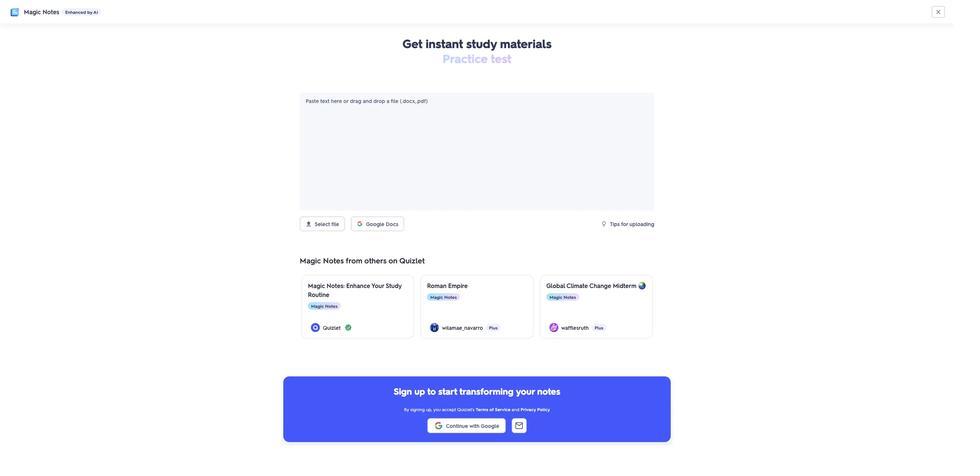 Task type: describe. For each thing, give the bounding box(es) containing it.
google docs button
[[351, 217, 405, 232]]

up,
[[426, 407, 432, 413]]

roman
[[428, 282, 447, 290]]

google multicolor image
[[357, 221, 363, 227]]

notes:
[[327, 282, 345, 290]]

privacy
[[521, 407, 536, 413]]

continue with google button
[[428, 419, 506, 434]]

quizlet's
[[458, 407, 475, 413]]

continue
[[446, 423, 469, 430]]

wilamae_navarro
[[442, 325, 483, 331]]

of
[[490, 407, 494, 413]]

study
[[467, 35, 497, 51]]

select file button
[[300, 217, 345, 232]]

magic notes for global climate change midterm 🌏
[[550, 294, 577, 300]]

magic notes: enhance your study routine
[[308, 282, 402, 299]]

practice
[[443, 50, 488, 66]]

0 vertical spatial google
[[366, 221, 385, 228]]

plus for empire
[[489, 325, 498, 331]]

select
[[315, 221, 330, 228]]

sign
[[394, 386, 412, 398]]

on
[[389, 256, 398, 266]]

wilamae_navarro link
[[442, 325, 486, 331]]

by
[[404, 407, 409, 413]]

with
[[470, 423, 480, 430]]

global
[[547, 282, 566, 290]]

terms of service link
[[476, 407, 511, 413]]

change
[[590, 282, 612, 290]]

magic notes from others on quizlet
[[300, 256, 425, 266]]

get instant study materials practice test
[[403, 35, 552, 66]]

google docs
[[366, 221, 399, 228]]

accept
[[442, 407, 456, 413]]

upload image
[[306, 221, 312, 227]]

0 horizontal spatial quizlet
[[323, 325, 341, 331]]

🌏
[[639, 282, 646, 290]]

plus for climate
[[595, 325, 604, 331]]

magic notes right create from notes icon
[[24, 8, 59, 16]]

signing
[[411, 407, 425, 413]]

empire
[[449, 282, 468, 290]]

1 vertical spatial google
[[481, 423, 500, 430]]

magic notes for magic notes: enhance your study routine
[[311, 303, 338, 309]]

you
[[434, 407, 441, 413]]

your
[[516, 386, 535, 398]]

ai
[[93, 9, 98, 15]]

from
[[346, 256, 363, 266]]

and
[[512, 407, 520, 413]]

enhance
[[347, 282, 371, 290]]

profile picture image for global climate change midterm 🌏
[[550, 324, 559, 333]]

select file
[[315, 221, 339, 228]]

google multicolor image
[[434, 422, 443, 431]]

policy
[[538, 407, 551, 413]]

quizlet link
[[323, 325, 344, 331]]



Task type: vqa. For each thing, say whether or not it's contained in the screenshot.
Find
no



Task type: locate. For each thing, give the bounding box(es) containing it.
google right google multicolor image
[[366, 221, 385, 228]]

2 horizontal spatial profile picture image
[[550, 324, 559, 333]]

terms
[[476, 407, 489, 413]]

notes down the roman empire
[[445, 294, 457, 300]]

quizlet right on
[[400, 256, 425, 266]]

wafflesruth link
[[562, 325, 592, 331]]

plus
[[489, 325, 498, 331], [595, 325, 604, 331]]

notes left enhanced in the top left of the page
[[43, 8, 59, 16]]

instant
[[426, 35, 463, 51]]

magic notes for roman empire
[[431, 294, 457, 300]]

quizlet left verified icon
[[323, 325, 341, 331]]

by
[[87, 9, 92, 15]]

0 horizontal spatial google
[[366, 221, 385, 228]]

verified image
[[344, 324, 353, 333]]

file
[[332, 221, 339, 228]]

plus right the wilamae_navarro link
[[489, 325, 498, 331]]

magic
[[24, 8, 41, 16], [300, 256, 321, 266], [308, 282, 325, 290], [431, 294, 443, 300], [550, 294, 563, 300], [311, 303, 324, 309]]

notes
[[538, 386, 561, 398]]

for
[[622, 221, 629, 228]]

sign up to start transforming your notes
[[394, 386, 561, 398]]

1 horizontal spatial profile picture image
[[431, 324, 439, 333]]

1 vertical spatial quizlet
[[323, 325, 341, 331]]

profile picture image left wafflesruth on the bottom of page
[[550, 324, 559, 333]]

to
[[428, 386, 436, 398]]

study
[[386, 282, 402, 290]]

tips
[[610, 221, 620, 228]]

your
[[372, 282, 384, 290]]

by signing up, you accept quizlet's terms of service and privacy policy
[[404, 407, 551, 413]]

close x image
[[936, 9, 942, 15]]

tips for uploading button
[[602, 217, 655, 232]]

profile picture image for magic notes: enhance your study routine
[[311, 324, 320, 333]]

continue with google
[[446, 423, 500, 430]]

enhanced by ai
[[65, 9, 98, 15]]

2 profile picture image from the left
[[431, 324, 439, 333]]

3 profile picture image from the left
[[550, 324, 559, 333]]

magic notes
[[24, 8, 59, 16], [431, 294, 457, 300], [550, 294, 577, 300], [311, 303, 338, 309]]

notes for magic notes: enhance your study routine
[[325, 303, 338, 309]]

profile picture image left quizlet link
[[311, 324, 320, 333]]

lightbulb image
[[602, 221, 607, 227]]

magic inside magic notes: enhance your study routine
[[308, 282, 325, 290]]

create from notes image
[[9, 6, 21, 18]]

0 horizontal spatial profile picture image
[[311, 324, 320, 333]]

profile picture image
[[311, 324, 320, 333], [431, 324, 439, 333], [550, 324, 559, 333]]

notes left from
[[323, 256, 344, 266]]

1 horizontal spatial google
[[481, 423, 500, 430]]

materials
[[501, 35, 552, 51]]

docs
[[386, 221, 399, 228]]

notes for roman empire
[[445, 294, 457, 300]]

transforming
[[460, 386, 514, 398]]

notes
[[43, 8, 59, 16], [323, 256, 344, 266], [445, 294, 457, 300], [564, 294, 577, 300], [325, 303, 338, 309]]

Paste text here or drag and drop a file (.docx,.pdf) text field
[[306, 96, 649, 202]]

google right with
[[481, 423, 500, 430]]

magic notes down routine
[[311, 303, 338, 309]]

continue with email image
[[515, 422, 524, 431]]

get
[[403, 35, 423, 51]]

google
[[366, 221, 385, 228], [481, 423, 500, 430]]

global climate change midterm 🌏
[[547, 282, 646, 290]]

0 horizontal spatial plus
[[489, 325, 498, 331]]

wafflesruth
[[562, 325, 589, 331]]

1 plus from the left
[[489, 325, 498, 331]]

profile picture image for roman empire
[[431, 324, 439, 333]]

notes down climate
[[564, 294, 577, 300]]

plus right 'wafflesruth' link
[[595, 325, 604, 331]]

1 profile picture image from the left
[[311, 324, 320, 333]]

magic notes down the roman empire
[[431, 294, 457, 300]]

1 horizontal spatial quizlet
[[400, 256, 425, 266]]

profile picture image left wilamae_navarro
[[431, 324, 439, 333]]

climate
[[567, 282, 589, 290]]

start
[[439, 386, 458, 398]]

tips for uploading
[[610, 221, 655, 228]]

others
[[365, 256, 387, 266]]

notes for global climate change midterm 🌏
[[564, 294, 577, 300]]

quizlet
[[400, 256, 425, 266], [323, 325, 341, 331]]

1 horizontal spatial plus
[[595, 325, 604, 331]]

notes down routine
[[325, 303, 338, 309]]

midterm
[[613, 282, 637, 290]]

uploading
[[630, 221, 655, 228]]

enhanced
[[65, 9, 86, 15]]

privacy policy link
[[521, 407, 551, 413]]

roman empire
[[428, 282, 468, 290]]

0 vertical spatial quizlet
[[400, 256, 425, 266]]

routine
[[308, 291, 330, 299]]

up
[[415, 386, 425, 398]]

magic notes down global
[[550, 294, 577, 300]]

2 plus from the left
[[595, 325, 604, 331]]

test
[[491, 50, 512, 66]]

service
[[495, 407, 511, 413]]



